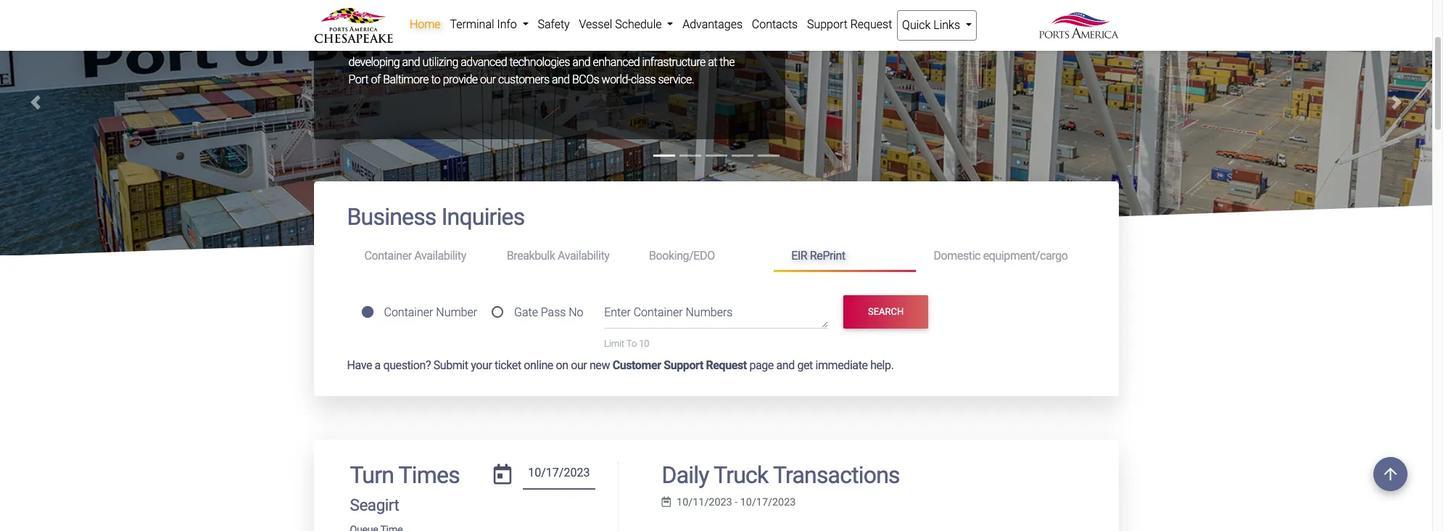 Task type: describe. For each thing, give the bounding box(es) containing it.
0 horizontal spatial the
[[462, 38, 477, 52]]

private
[[349, 38, 381, 52]]

support request
[[808, 17, 893, 31]]

search button
[[844, 295, 929, 329]]

operated
[[474, 20, 516, 34]]

immediate
[[816, 358, 868, 372]]

seagirt marine terminal is operated by ports america chesapeake under a public- private partnership with the maryland port administration.                         we are committed to developing and utilizing advanced technologies and enhanced infrastructure at the port of baltimore to provide                         our customers and bcos world-class service.
[[349, 20, 735, 86]]

by
[[519, 20, 530, 34]]

breakbulk
[[507, 249, 555, 263]]

enhanced
[[593, 55, 640, 69]]

your
[[471, 358, 492, 372]]

new
[[590, 358, 610, 372]]

1 vertical spatial the
[[720, 55, 735, 69]]

help.
[[871, 358, 894, 372]]

enter
[[605, 306, 631, 320]]

safety link
[[533, 10, 575, 39]]

technologies
[[510, 55, 570, 69]]

availability for container availability
[[415, 249, 466, 263]]

numbers
[[686, 306, 733, 320]]

have
[[347, 358, 372, 372]]

and down partnership at the top left of page
[[402, 55, 420, 69]]

page
[[750, 358, 774, 372]]

1 horizontal spatial support
[[808, 17, 848, 31]]

terminal info link
[[446, 10, 533, 39]]

safety
[[538, 17, 570, 31]]

transactions
[[773, 461, 900, 489]]

our inside seagirt marine terminal is operated by ports america chesapeake under a public- private partnership with the maryland port administration.                         we are committed to developing and utilizing advanced technologies and enhanced infrastructure at the port of baltimore to provide                         our customers and bcos world-class service.
[[480, 73, 496, 86]]

container availability link
[[347, 243, 490, 270]]

container availability
[[365, 249, 466, 263]]

terminal inside "link"
[[450, 17, 495, 31]]

calendar day image
[[494, 464, 512, 484]]

home link
[[405, 10, 446, 39]]

terminal inside seagirt marine terminal is operated by ports america chesapeake under a public- private partnership with the maryland port administration.                         we are committed to developing and utilizing advanced technologies and enhanced infrastructure at the port of baltimore to provide                         our customers and bcos world-class service.
[[420, 20, 461, 34]]

administration.
[[549, 38, 621, 52]]

0 vertical spatial to
[[713, 38, 723, 52]]

pass
[[541, 305, 566, 319]]

number
[[436, 305, 478, 319]]

quick
[[903, 18, 931, 32]]

turn
[[350, 461, 394, 489]]

request inside main content
[[706, 358, 747, 372]]

equipment/cargo
[[984, 249, 1068, 263]]

ports america chesapeake image
[[0, 0, 1433, 519]]

1 horizontal spatial our
[[571, 358, 587, 372]]

0 horizontal spatial port
[[349, 73, 369, 86]]

0 horizontal spatial support
[[664, 358, 704, 372]]

and inside main content
[[777, 358, 795, 372]]

support request link
[[803, 10, 897, 39]]

daily
[[662, 461, 709, 489]]

infrastructure
[[643, 55, 706, 69]]

under
[[663, 20, 691, 34]]

daily truck transactions
[[662, 461, 900, 489]]

contacts link
[[748, 10, 803, 39]]

quick links
[[903, 18, 964, 32]]

have a question? submit your ticket online on our new customer support request page and get immediate help.
[[347, 358, 894, 372]]

and left bcos
[[552, 73, 570, 86]]

maryland
[[480, 38, 524, 52]]

eir reprint
[[792, 249, 846, 263]]

1 horizontal spatial port
[[527, 38, 547, 52]]

schedule
[[615, 17, 662, 31]]

get
[[798, 358, 813, 372]]

chesapeake
[[602, 20, 661, 34]]

submit
[[434, 358, 469, 372]]

vessel schedule
[[579, 17, 665, 31]]

customer support request link
[[613, 358, 747, 372]]

search
[[869, 306, 904, 317]]

eir
[[792, 249, 808, 263]]

ports
[[532, 20, 558, 34]]

partnership
[[383, 38, 437, 52]]

service.
[[659, 73, 694, 86]]

to
[[627, 338, 637, 349]]

committed
[[658, 38, 711, 52]]

with
[[440, 38, 460, 52]]

advantages link
[[678, 10, 748, 39]]

domestic equipment/cargo
[[934, 249, 1068, 263]]

domestic equipment/cargo link
[[917, 243, 1086, 270]]

-
[[735, 496, 738, 509]]

container for container number
[[384, 305, 433, 319]]

booking/edo link
[[632, 243, 774, 270]]



Task type: vqa. For each thing, say whether or not it's contained in the screenshot.
THE SEAGIRT MARINE TERMINAL GATES WILL BE OPEN ON OCTOBER 9TH, COLUMBUS DAY. THE MAIN GATE AND NEW VAIL GATE WILL PROCESS TRUCKS FROM 6:00 AM – 3:30 PM, REEFERS INCLUDED.
no



Task type: locate. For each thing, give the bounding box(es) containing it.
request left page
[[706, 358, 747, 372]]

the
[[462, 38, 477, 52], [720, 55, 735, 69]]

are
[[641, 38, 656, 52]]

seagirt down turn
[[350, 496, 399, 515]]

provide
[[443, 73, 478, 86]]

10/11/2023
[[677, 496, 733, 509]]

availability inside breakbulk availability link
[[558, 249, 610, 263]]

vessel schedule link
[[575, 10, 678, 39]]

1 vertical spatial a
[[375, 358, 381, 372]]

0 horizontal spatial request
[[706, 358, 747, 372]]

marine
[[385, 20, 418, 34]]

0 vertical spatial support
[[808, 17, 848, 31]]

breakbulk availability link
[[490, 243, 632, 270]]

inquiries
[[442, 203, 525, 231]]

0 vertical spatial port
[[527, 38, 547, 52]]

the down is
[[462, 38, 477, 52]]

seagirt up private
[[349, 20, 382, 34]]

a inside seagirt marine terminal is operated by ports america chesapeake under a public- private partnership with the maryland port administration.                         we are committed to developing and utilizing advanced technologies and enhanced infrastructure at the port of baltimore to provide                         our customers and bcos world-class service.
[[693, 20, 699, 34]]

question?
[[383, 358, 431, 372]]

seagirt
[[349, 20, 382, 34], [350, 496, 399, 515]]

america
[[560, 20, 600, 34]]

of
[[371, 73, 381, 86]]

we
[[623, 38, 639, 52]]

0 horizontal spatial a
[[375, 358, 381, 372]]

to down public-
[[713, 38, 723, 52]]

advantages
[[683, 17, 743, 31]]

0 vertical spatial request
[[851, 17, 893, 31]]

support right the customer
[[664, 358, 704, 372]]

0 horizontal spatial our
[[480, 73, 496, 86]]

container up 10
[[634, 306, 683, 320]]

home
[[410, 17, 441, 31]]

availability inside 'container availability' link
[[415, 249, 466, 263]]

support right contacts
[[808, 17, 848, 31]]

to
[[713, 38, 723, 52], [431, 73, 441, 86]]

Enter Container Numbers text field
[[605, 304, 829, 329]]

baltimore
[[383, 73, 429, 86]]

1 horizontal spatial to
[[713, 38, 723, 52]]

container for container availability
[[365, 249, 412, 263]]

seagirt inside seagirt marine terminal is operated by ports america chesapeake under a public- private partnership with the maryland port administration.                         we are committed to developing and utilizing advanced technologies and enhanced infrastructure at the port of baltimore to provide                         our customers and bcos world-class service.
[[349, 20, 382, 34]]

seagirt for seagirt marine terminal is operated by ports america chesapeake under a public- private partnership with the maryland port administration.                         we are committed to developing and utilizing advanced technologies and enhanced infrastructure at the port of baltimore to provide                         our customers and bcos world-class service.
[[349, 20, 382, 34]]

10
[[639, 338, 650, 349]]

and left get
[[777, 358, 795, 372]]

1 availability from the left
[[415, 249, 466, 263]]

1 horizontal spatial the
[[720, 55, 735, 69]]

1 horizontal spatial availability
[[558, 249, 610, 263]]

bcos
[[573, 73, 599, 86]]

class
[[631, 73, 656, 86]]

breakbulk availability
[[507, 249, 610, 263]]

customers
[[498, 73, 550, 86]]

quick links link
[[897, 10, 978, 41]]

our right on
[[571, 358, 587, 372]]

0 horizontal spatial to
[[431, 73, 441, 86]]

1 vertical spatial support
[[664, 358, 704, 372]]

port left of
[[349, 73, 369, 86]]

1 vertical spatial seagirt
[[350, 496, 399, 515]]

enter container numbers
[[605, 306, 733, 320]]

developing
[[349, 55, 400, 69]]

reprint
[[810, 249, 846, 263]]

container number
[[384, 305, 478, 319]]

port up technologies
[[527, 38, 547, 52]]

terminal info
[[450, 17, 520, 31]]

request left quick
[[851, 17, 893, 31]]

truck
[[714, 461, 769, 489]]

utilizing
[[423, 55, 458, 69]]

main content containing business inquiries
[[303, 182, 1130, 531]]

turn times
[[350, 461, 460, 489]]

0 vertical spatial a
[[693, 20, 699, 34]]

limit
[[605, 338, 625, 349]]

no
[[569, 305, 584, 319]]

terminal
[[450, 17, 495, 31], [420, 20, 461, 34]]

and
[[402, 55, 420, 69], [573, 55, 591, 69], [552, 73, 570, 86], [777, 358, 795, 372]]

1 vertical spatial port
[[349, 73, 369, 86]]

on
[[556, 358, 569, 372]]

seagirt inside main content
[[350, 496, 399, 515]]

online
[[524, 358, 554, 372]]

and down administration.
[[573, 55, 591, 69]]

none text field inside main content
[[523, 461, 596, 490]]

a inside main content
[[375, 358, 381, 372]]

domestic
[[934, 249, 981, 263]]

a right under
[[693, 20, 699, 34]]

container down business
[[365, 249, 412, 263]]

go to top image
[[1374, 457, 1408, 491]]

is
[[464, 20, 472, 34]]

1 horizontal spatial request
[[851, 17, 893, 31]]

10/17/2023
[[741, 496, 796, 509]]

business
[[347, 203, 436, 231]]

container left the number
[[384, 305, 433, 319]]

availability down business inquiries
[[415, 249, 466, 263]]

availability
[[415, 249, 466, 263], [558, 249, 610, 263]]

availability right breakbulk
[[558, 249, 610, 263]]

public-
[[701, 20, 733, 34]]

None text field
[[523, 461, 596, 490]]

main content
[[303, 182, 1130, 531]]

port
[[527, 38, 547, 52], [349, 73, 369, 86]]

support
[[808, 17, 848, 31], [664, 358, 704, 372]]

1 vertical spatial request
[[706, 358, 747, 372]]

a right have
[[375, 358, 381, 372]]

info
[[497, 17, 517, 31]]

1 vertical spatial to
[[431, 73, 441, 86]]

the right the at
[[720, 55, 735, 69]]

at
[[708, 55, 718, 69]]

our
[[480, 73, 496, 86], [571, 358, 587, 372]]

links
[[934, 18, 961, 32]]

availability for breakbulk availability
[[558, 249, 610, 263]]

vessel
[[579, 17, 613, 31]]

2 availability from the left
[[558, 249, 610, 263]]

0 vertical spatial seagirt
[[349, 20, 382, 34]]

gate pass no
[[514, 305, 584, 319]]

0 horizontal spatial availability
[[415, 249, 466, 263]]

calendar week image
[[662, 497, 671, 507]]

seagirt for seagirt
[[350, 496, 399, 515]]

container
[[365, 249, 412, 263], [384, 305, 433, 319], [634, 306, 683, 320]]

customer
[[613, 358, 662, 372]]

1 horizontal spatial a
[[693, 20, 699, 34]]

advanced
[[461, 55, 507, 69]]

gate
[[514, 305, 538, 319]]

eir reprint link
[[774, 243, 917, 272]]

booking/edo
[[649, 249, 715, 263]]

our down advanced
[[480, 73, 496, 86]]

limit to 10
[[605, 338, 650, 349]]

business inquiries
[[347, 203, 525, 231]]

to down 'utilizing'
[[431, 73, 441, 86]]

0 vertical spatial the
[[462, 38, 477, 52]]

contacts
[[752, 17, 798, 31]]

0 vertical spatial our
[[480, 73, 496, 86]]

world-
[[602, 73, 631, 86]]

10/11/2023 - 10/17/2023
[[677, 496, 796, 509]]

1 vertical spatial our
[[571, 358, 587, 372]]



